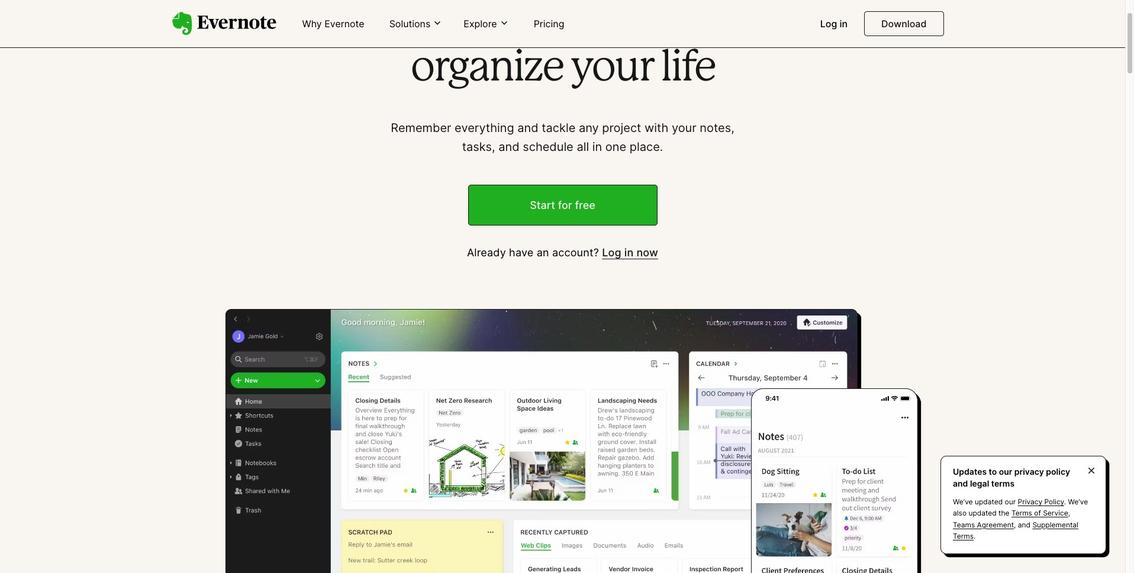 Task type: locate. For each thing, give the bounding box(es) containing it.
1 vertical spatial updated
[[969, 509, 997, 518]]

0 horizontal spatial terms
[[953, 531, 974, 540]]

1 vertical spatial your
[[672, 116, 697, 130]]

we've
[[953, 497, 973, 506], [1068, 497, 1088, 506]]

in inside the log in link
[[840, 18, 848, 30]]

0 vertical spatial terms
[[1012, 509, 1032, 518]]

and
[[518, 116, 539, 130], [499, 135, 520, 149], [953, 478, 968, 488], [1018, 520, 1031, 529]]

our up the
[[1005, 497, 1016, 506]]

teams agreement link
[[953, 520, 1014, 529]]

terms down privacy
[[1012, 509, 1032, 518]]

with
[[645, 116, 668, 130]]

in
[[840, 18, 848, 30], [592, 135, 602, 149], [624, 241, 634, 254]]

we've up also
[[953, 497, 973, 506]]

1 horizontal spatial terms
[[1012, 509, 1032, 518]]

supplemental terms link
[[953, 520, 1079, 540]]

, down . we've also updated the
[[1014, 520, 1016, 529]]

0 vertical spatial our
[[999, 467, 1013, 477]]

1 vertical spatial .
[[974, 531, 976, 540]]

updated up the
[[975, 497, 1003, 506]]

updates
[[953, 467, 987, 477]]

privacy policy link
[[1018, 497, 1064, 506]]

1 vertical spatial terms
[[953, 531, 974, 540]]

pricing
[[534, 18, 564, 30]]

project
[[602, 116, 641, 130]]

and down . we've also updated the
[[1018, 520, 1031, 529]]

0 horizontal spatial we've
[[953, 497, 973, 506]]

our up terms
[[999, 467, 1013, 477]]

already
[[467, 241, 506, 254]]

legal
[[970, 478, 989, 488]]

notes,
[[700, 116, 734, 130]]

also
[[953, 509, 967, 518]]

, up supplemental
[[1068, 509, 1070, 518]]

in inside the remember everything and tackle any project with your notes, tasks, and schedule all in one place.
[[592, 135, 602, 149]]

0 vertical spatial ,
[[1068, 509, 1070, 518]]

of
[[1034, 509, 1041, 518]]

and down updates
[[953, 478, 968, 488]]

evernote
[[325, 18, 364, 30]]

2 horizontal spatial in
[[840, 18, 848, 30]]

we've right policy
[[1068, 497, 1088, 506]]

log
[[820, 18, 837, 30], [602, 241, 622, 254]]

,
[[1068, 509, 1070, 518], [1014, 520, 1016, 529]]

log in link
[[813, 13, 855, 36]]

the
[[999, 509, 1010, 518]]

your
[[570, 44, 653, 84], [672, 116, 697, 130]]

0 horizontal spatial your
[[570, 44, 653, 84]]

and up schedule
[[518, 116, 539, 130]]

teams
[[953, 520, 975, 529]]

1 horizontal spatial .
[[1064, 497, 1066, 506]]

pricing link
[[527, 13, 571, 36]]

terms down the teams
[[953, 531, 974, 540]]

already have an account? log in now
[[467, 241, 658, 254]]

1 vertical spatial log
[[602, 241, 622, 254]]

.
[[1064, 497, 1066, 506], [974, 531, 976, 540]]

0 horizontal spatial ,
[[1014, 520, 1016, 529]]

terms inside supplemental terms
[[953, 531, 974, 540]]

evernote logo image
[[172, 12, 276, 35]]

we've updated our privacy policy
[[953, 497, 1064, 506]]

solutions
[[389, 18, 431, 29]]

0 horizontal spatial .
[[974, 531, 976, 540]]

. inside . we've also updated the
[[1064, 497, 1066, 506]]

an
[[537, 241, 549, 254]]

1 vertical spatial our
[[1005, 497, 1016, 506]]

explore button
[[460, 17, 512, 30]]

2 we've from the left
[[1068, 497, 1088, 506]]

updates to our privacy policy and legal terms
[[953, 467, 1070, 488]]

now
[[637, 241, 658, 254]]

updated inside . we've also updated the
[[969, 509, 997, 518]]

start
[[530, 194, 555, 206]]

updated
[[975, 497, 1003, 506], [969, 509, 997, 518]]

start for free link
[[468, 180, 657, 221]]

terms
[[991, 478, 1015, 488]]

1 horizontal spatial in
[[624, 241, 634, 254]]

0 vertical spatial log
[[820, 18, 837, 30]]

0 vertical spatial .
[[1064, 497, 1066, 506]]

have
[[509, 241, 534, 254]]

terms
[[1012, 509, 1032, 518], [953, 531, 974, 540]]

1 horizontal spatial we've
[[1068, 497, 1088, 506]]

. down teams agreement link
[[974, 531, 976, 540]]

your inside the remember everything and tackle any project with your notes, tasks, and schedule all in one place.
[[672, 116, 697, 130]]

1 horizontal spatial ,
[[1068, 509, 1070, 518]]

0 vertical spatial in
[[840, 18, 848, 30]]

service
[[1043, 509, 1068, 518]]

1 horizontal spatial log
[[820, 18, 837, 30]]

supplemental
[[1033, 520, 1079, 529]]

updated up teams agreement link
[[969, 509, 997, 518]]

2 vertical spatial in
[[624, 241, 634, 254]]

1 we've from the left
[[953, 497, 973, 506]]

terms of service , teams agreement , and
[[953, 509, 1070, 529]]

0 horizontal spatial in
[[592, 135, 602, 149]]

our inside updates to our privacy policy and legal terms
[[999, 467, 1013, 477]]

1 vertical spatial in
[[592, 135, 602, 149]]

schedule
[[523, 135, 573, 149]]

to
[[989, 467, 997, 477]]

our
[[999, 467, 1013, 477], [1005, 497, 1016, 506]]

. up service at the bottom of page
[[1064, 497, 1066, 506]]

1 horizontal spatial your
[[672, 116, 697, 130]]

. for .
[[974, 531, 976, 540]]

1 vertical spatial ,
[[1014, 520, 1016, 529]]



Task type: describe. For each thing, give the bounding box(es) containing it.
free
[[575, 194, 595, 206]]

our for privacy
[[999, 467, 1013, 477]]

privacy
[[1015, 467, 1044, 477]]

solutions button
[[386, 17, 446, 30]]

terms inside terms of service , teams agreement , and
[[1012, 509, 1032, 518]]

and inside updates to our privacy policy and legal terms
[[953, 478, 968, 488]]

and inside terms of service , teams agreement , and
[[1018, 520, 1031, 529]]

tasks,
[[462, 135, 495, 149]]

any
[[579, 116, 599, 130]]

everything
[[455, 116, 514, 130]]

log in
[[820, 18, 848, 30]]

policy
[[1046, 467, 1070, 477]]

we've inside . we've also updated the
[[1068, 497, 1088, 506]]

0 vertical spatial your
[[570, 44, 653, 84]]

why evernote
[[302, 18, 364, 30]]

terms of service link
[[1012, 509, 1068, 518]]

organize your life
[[410, 44, 715, 84]]

0 vertical spatial updated
[[975, 497, 1003, 506]]

home-widgets hero screen image
[[172, 304, 953, 573]]

all
[[577, 135, 589, 149]]

. we've also updated the
[[953, 497, 1088, 518]]

. for . we've also updated the
[[1064, 497, 1066, 506]]

why evernote link
[[295, 13, 372, 36]]

policy
[[1045, 497, 1064, 506]]

tackle
[[542, 116, 576, 130]]

why
[[302, 18, 322, 30]]

remember
[[391, 116, 451, 130]]

life
[[660, 44, 715, 84]]

one
[[605, 135, 626, 149]]

log in now link
[[602, 241, 658, 254]]

our for privacy
[[1005, 497, 1016, 506]]

explore
[[464, 18, 497, 29]]

agreement
[[977, 520, 1014, 529]]

place.
[[630, 135, 663, 149]]

organize
[[410, 44, 563, 84]]

download link
[[864, 11, 944, 36]]

start for free
[[530, 194, 595, 206]]

supplemental terms
[[953, 520, 1079, 540]]

download
[[881, 18, 927, 30]]

and right tasks,
[[499, 135, 520, 149]]

remember everything and tackle any project with your notes, tasks, and schedule all in one place.
[[391, 116, 734, 149]]

privacy
[[1018, 497, 1043, 506]]

for
[[558, 194, 572, 206]]

account?
[[552, 241, 599, 254]]

0 horizontal spatial log
[[602, 241, 622, 254]]



Task type: vqa. For each thing, say whether or not it's contained in the screenshot.
due
no



